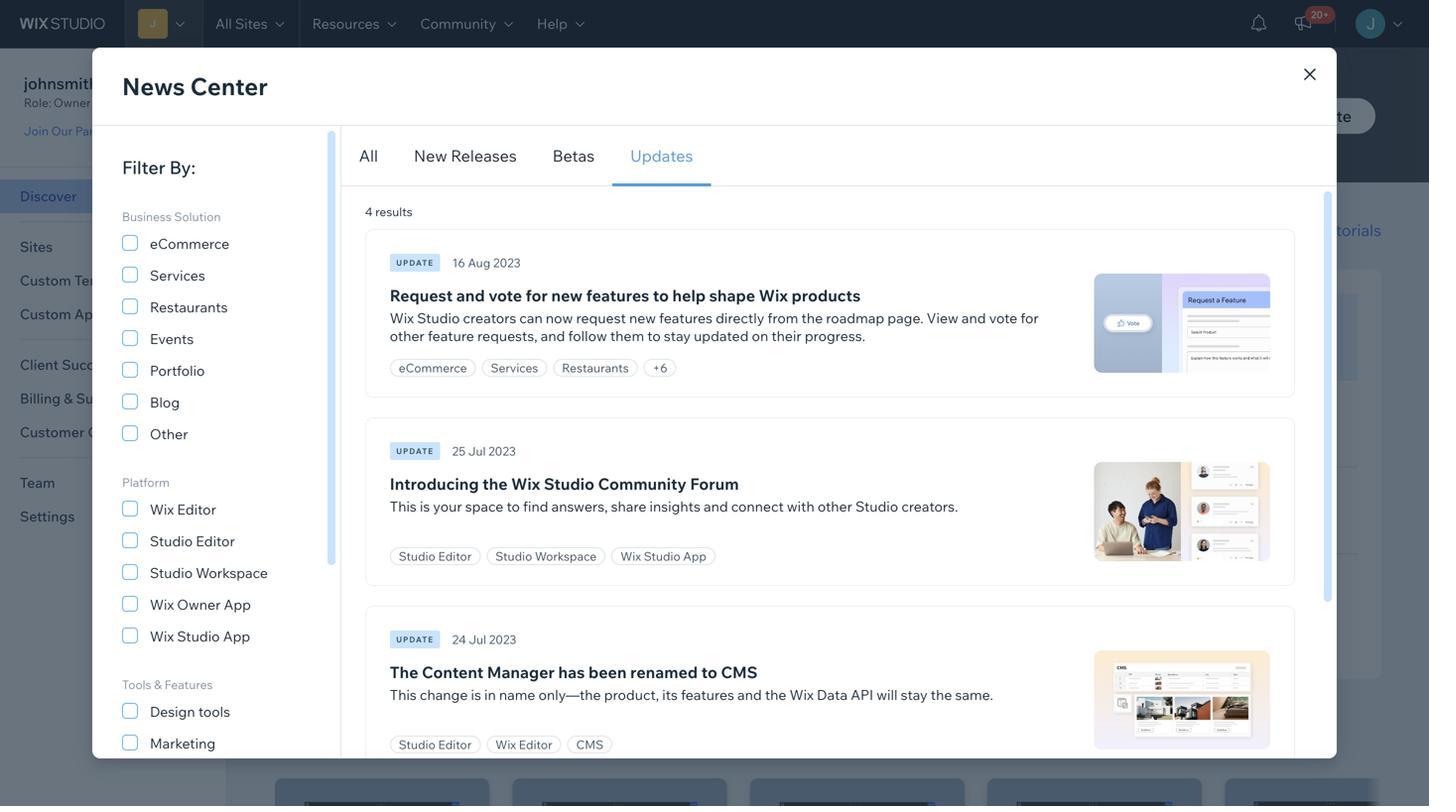 Task type: locate. For each thing, give the bounding box(es) containing it.
play video button for responsive
[[1092, 516, 1182, 534]]

view all tutorials
[[1256, 220, 1382, 240]]

0 horizontal spatial wix studio app
[[150, 628, 250, 646]]

0 vertical spatial jul
[[468, 444, 486, 459]]

1 vertical spatial other
[[818, 498, 853, 516]]

0 vertical spatial owner
[[53, 95, 91, 110]]

1 this from the top
[[390, 498, 417, 516]]

restaurants up events option
[[150, 299, 228, 316]]

wix down the share at the bottom left of page
[[621, 549, 641, 564]]

renamed
[[630, 663, 698, 683]]

has
[[558, 663, 585, 683]]

1 vertical spatial play video
[[1116, 603, 1182, 620]]

to left shape
[[653, 286, 669, 306]]

studio up answers,
[[544, 474, 595, 494]]

community up the share at the bottom left of page
[[598, 474, 687, 494]]

business solution
[[122, 209, 221, 224]]

this inside introducing the wix studio community forum this is your space to find answers, share insights and connect with other studio creators.
[[390, 498, 417, 516]]

help inside request and vote for new features to help shape wix products wix studio creators can now request new features directly from the roadmap page. view and vote for other feature requests, and follow them to stay updated on their progress.
[[673, 286, 706, 306]]

0 horizontal spatial owner
[[53, 95, 91, 110]]

custom left apps
[[20, 306, 71, 323]]

view inside request and vote for new features to help shape wix products wix studio creators can now request new features directly from the roadmap page. view and vote for other feature requests, and follow them to stay updated on their progress.
[[927, 310, 959, 327]]

find
[[523, 498, 548, 516]]

app up wix studio app option
[[224, 597, 251, 614]]

0 vertical spatial features
[[586, 286, 649, 306]]

wix
[[759, 286, 788, 306], [390, 310, 414, 327], [1158, 315, 1178, 330], [511, 474, 540, 494], [150, 501, 174, 519], [621, 549, 641, 564], [150, 597, 174, 614], [150, 628, 174, 646], [790, 687, 814, 704], [496, 738, 516, 753]]

0 horizontal spatial view
[[927, 310, 959, 327]]

1 vertical spatial community
[[598, 474, 687, 494]]

1 vertical spatial help
[[673, 286, 706, 306]]

workspace down answers,
[[535, 549, 597, 564]]

request
[[576, 310, 626, 327]]

wix studio app down wix owner app
[[150, 628, 250, 646]]

view inside view all tutorials button
[[1256, 220, 1292, 240]]

workspace
[[535, 549, 597, 564], [196, 565, 268, 582]]

new
[[551, 286, 583, 306], [629, 310, 656, 327]]

to
[[606, 121, 621, 141], [653, 286, 669, 306], [647, 328, 661, 345], [507, 498, 520, 516], [701, 663, 718, 683]]

custom apps link
[[0, 298, 226, 332]]

1 vertical spatial play video button
[[1092, 603, 1182, 621]]

1 horizontal spatial stay
[[901, 687, 928, 704]]

0 vertical spatial play video button
[[1092, 516, 1182, 534]]

app inside option
[[223, 628, 250, 646]]

this down the
[[390, 687, 417, 704]]

wix editor inside checkbox
[[150, 501, 216, 519]]

& right margins
[[1214, 576, 1222, 591]]

view right 'page.'
[[927, 310, 959, 327]]

will
[[877, 687, 898, 704]]

by:
[[169, 156, 196, 179]]

tools
[[198, 704, 230, 721]]

use left 'responsive'
[[1092, 489, 1114, 504]]

explore for explore the workspace
[[1092, 402, 1134, 417]]

2 this from the top
[[390, 687, 417, 704]]

1 vertical spatial view
[[927, 310, 959, 327]]

2023 right 25
[[489, 444, 516, 459]]

wix owner app
[[150, 597, 251, 614]]

the up space
[[483, 474, 508, 494]]

2 play video from the top
[[1116, 603, 1182, 620]]

0 vertical spatial for
[[526, 286, 548, 306]]

1 horizontal spatial ecommerce
[[399, 361, 467, 376]]

0 vertical spatial app
[[683, 549, 707, 564]]

creators
[[463, 310, 516, 327]]

1 horizontal spatial workspace
[[535, 549, 597, 564]]

studio down change
[[399, 738, 436, 753]]

the inside request and vote for new features to help shape wix products wix studio creators can now request new features directly from the roadmap page. view and vote for other feature requests, and follow them to stay updated on their progress.
[[802, 310, 823, 327]]

use left docking,
[[1092, 576, 1114, 591]]

studio inside option
[[150, 565, 193, 582]]

features up updated
[[659, 310, 713, 327]]

wix up wix studio app option
[[150, 597, 174, 614]]

0 vertical spatial community
[[420, 15, 496, 32]]

create new site button
[[1207, 98, 1376, 134]]

2 vertical spatial 2023
[[489, 633, 517, 648]]

0 vertical spatial update
[[396, 258, 434, 268]]

stay right will
[[901, 687, 928, 704]]

owner up wix studio app option
[[177, 597, 221, 614]]

studio editor down change
[[399, 738, 472, 753]]

2 vertical spatial all
[[1296, 220, 1315, 240]]

filter by:
[[122, 156, 196, 179]]

experience the editor with tutorial templates
[[275, 728, 720, 754]]

1 horizontal spatial studio workspace
[[496, 549, 597, 564]]

discover
[[20, 188, 77, 205]]

1 horizontal spatial help
[[673, 286, 706, 306]]

can
[[520, 310, 543, 327]]

j
[[150, 17, 156, 30]]

2 vertical spatial app
[[223, 628, 250, 646]]

explore up the pause
[[1092, 315, 1134, 330]]

0 vertical spatial help
[[625, 121, 657, 141]]

1 explore from the top
[[1092, 315, 1134, 330]]

ecommerce down solution
[[150, 235, 229, 253]]

0 vertical spatial with
[[787, 498, 815, 516]]

play video for docking,
[[1116, 603, 1182, 620]]

sidebar element
[[0, 48, 227, 807]]

portfolio
[[150, 362, 205, 380]]

wix editor up studio editor option
[[150, 501, 216, 519]]

events
[[150, 331, 194, 348]]

play video down 'responsive'
[[1116, 516, 1182, 533]]

1 play from the top
[[1116, 516, 1143, 533]]

docking,
[[1116, 576, 1164, 591]]

use for use docking, margins & padding
[[1092, 576, 1114, 591]]

0 vertical spatial 2023
[[493, 256, 521, 270]]

sites down 'discover' on the left top
[[20, 238, 53, 256]]

help for shape
[[673, 286, 706, 306]]

0 vertical spatial wix editor
[[150, 501, 216, 519]]

1 horizontal spatial other
[[818, 498, 853, 516]]

2 vertical spatial features
[[681, 687, 734, 704]]

Wix Owner App checkbox
[[122, 593, 291, 616]]

products
[[792, 286, 861, 306]]

and
[[492, 121, 520, 141], [456, 286, 485, 306], [962, 310, 986, 327], [541, 328, 565, 345], [704, 498, 728, 516], [738, 687, 762, 704]]

new down the updates
[[414, 146, 447, 166]]

0 horizontal spatial wix editor
[[150, 501, 216, 519]]

out
[[331, 121, 356, 141]]

other inside request and vote for new features to help shape wix products wix studio creators can now request new features directly from the roadmap page. view and vote for other feature requests, and follow them to stay updated on their progress.
[[390, 328, 425, 345]]

2023 for manager
[[489, 633, 517, 648]]

services up restaurants option
[[150, 267, 205, 284]]

this down introducing
[[390, 498, 417, 516]]

0 horizontal spatial workspace
[[196, 565, 268, 582]]

1 vertical spatial 2023
[[489, 444, 516, 459]]

wix up find
[[511, 474, 540, 494]]

app for wix owner app 'checkbox'
[[224, 597, 251, 614]]

2 explore from the top
[[1092, 402, 1134, 417]]

1 vertical spatial wix editor
[[496, 738, 552, 753]]

jul for content
[[469, 633, 486, 648]]

play down docking,
[[1116, 603, 1143, 620]]

1 vertical spatial jul
[[469, 633, 486, 648]]

help for create
[[625, 121, 657, 141]]

tab list
[[341, 126, 1337, 187]]

studio editor inside studio editor option
[[150, 533, 235, 550]]

play video down docking,
[[1116, 603, 1182, 620]]

sites
[[235, 15, 268, 32], [20, 238, 53, 256]]

1 vertical spatial stay
[[901, 687, 928, 704]]

1 horizontal spatial services
[[491, 361, 538, 376]]

+ 6
[[653, 361, 668, 376]]

restaurants down the follow
[[562, 361, 629, 376]]

update up the
[[396, 635, 434, 645]]

0 vertical spatial studio workspace
[[496, 549, 597, 564]]

wix editor down name
[[496, 738, 552, 753]]

new releases
[[414, 146, 517, 166]]

betas button
[[535, 126, 613, 187]]

the down products
[[802, 310, 823, 327]]

1 vertical spatial sites
[[20, 238, 53, 256]]

1 vertical spatial owner
[[177, 597, 221, 614]]

2023 up manager
[[489, 633, 517, 648]]

0 horizontal spatial ecommerce
[[150, 235, 229, 253]]

0 horizontal spatial other
[[390, 328, 425, 345]]

1 vertical spatial cms
[[576, 738, 604, 753]]

1 vertical spatial vote
[[989, 310, 1018, 327]]

and right the its
[[738, 687, 762, 704]]

cms right renamed
[[721, 663, 758, 683]]

explore down the pause
[[1092, 402, 1134, 417]]

1 vertical spatial custom
[[20, 306, 71, 323]]

other down request
[[390, 328, 425, 345]]

help left shape
[[673, 286, 706, 306]]

0 vertical spatial new
[[551, 286, 583, 306]]

1 horizontal spatial view
[[1256, 220, 1292, 240]]

1 vertical spatial restaurants
[[562, 361, 629, 376]]

with
[[787, 498, 815, 516], [494, 728, 537, 754]]

help
[[537, 15, 568, 32]]

studio down find
[[496, 549, 532, 564]]

video down use docking, margins & padding
[[1146, 603, 1182, 620]]

the left data
[[765, 687, 787, 704]]

Design tools checkbox
[[122, 700, 230, 724]]

0 vertical spatial play
[[1116, 516, 1143, 533]]

studio down wix owner app
[[177, 628, 220, 646]]

4 results
[[365, 204, 413, 219]]

wix inside the content manager has been renamed to cms this change is in name only—the product, its features and the wix data api will stay the same.
[[790, 687, 814, 704]]

Studio Editor checkbox
[[122, 529, 291, 553]]

update up introducing
[[396, 447, 434, 457]]

studio editor for introducing
[[399, 549, 472, 564]]

marketing
[[150, 736, 216, 753]]

studio
[[417, 310, 460, 327], [1181, 315, 1218, 330], [544, 474, 595, 494], [856, 498, 898, 516], [150, 533, 193, 550], [399, 549, 436, 564], [496, 549, 532, 564], [644, 549, 681, 564], [150, 565, 193, 582], [177, 628, 220, 646], [399, 738, 436, 753]]

1 horizontal spatial community
[[598, 474, 687, 494]]

1 horizontal spatial is
[[471, 687, 481, 704]]

1 vertical spatial is
[[471, 687, 481, 704]]

app down wix owner app 'checkbox'
[[223, 628, 250, 646]]

studio editor down 'your'
[[399, 549, 472, 564]]

editor
[[1220, 315, 1254, 330], [177, 501, 216, 519], [196, 533, 235, 550], [438, 549, 472, 564], [438, 738, 472, 753], [519, 738, 552, 753]]

video for use docking, margins & padding
[[1146, 603, 1182, 620]]

ecommerce
[[150, 235, 229, 253], [399, 361, 467, 376]]

1 play video button from the top
[[1092, 516, 1182, 534]]

2 play video button from the top
[[1092, 603, 1182, 621]]

2 use from the top
[[1092, 576, 1114, 591]]

play video for responsive
[[1116, 516, 1182, 533]]

and inside introducing the wix studio community forum this is your space to find answers, share insights and connect with other studio creators.
[[704, 498, 728, 516]]

wix inside checkbox
[[150, 501, 174, 519]]

0 vertical spatial ecommerce
[[150, 235, 229, 253]]

play down 'responsive'
[[1116, 516, 1143, 533]]

play video
[[1116, 516, 1182, 533], [1116, 603, 1182, 620]]

wix studio app down insights
[[621, 549, 707, 564]]

the left editor
[[391, 728, 424, 754]]

news center
[[122, 71, 268, 101]]

2023 right aug
[[493, 256, 521, 270]]

jul right '24' on the bottom left of the page
[[469, 633, 486, 648]]

video down use responsive behaviors
[[1146, 516, 1182, 533]]

0 vertical spatial cms
[[721, 663, 758, 683]]

0 vertical spatial is
[[420, 498, 430, 516]]

app
[[683, 549, 707, 564], [224, 597, 251, 614], [223, 628, 250, 646]]

directly
[[716, 310, 765, 327]]

wix studio app inside option
[[150, 628, 250, 646]]

owner inside 'checkbox'
[[177, 597, 221, 614]]

0 horizontal spatial sites
[[20, 238, 53, 256]]

1 vertical spatial studio workspace
[[150, 565, 268, 582]]

play video button down docking,
[[1092, 603, 1182, 621]]

restaurants inside option
[[150, 299, 228, 316]]

1 custom from the top
[[20, 272, 71, 289]]

custom templates link
[[0, 264, 226, 298]]

in
[[484, 687, 496, 704]]

blog
[[150, 394, 180, 411]]

check out tutorials, updates and inspiration to help create client projects at scale.
[[281, 121, 879, 141]]

0 horizontal spatial &
[[154, 678, 162, 693]]

0 horizontal spatial vote
[[489, 286, 522, 306]]

vote right 'page.'
[[989, 310, 1018, 327]]

vote up creators
[[489, 286, 522, 306]]

1 vertical spatial wix studio app
[[150, 628, 250, 646]]

wix up pause video
[[1158, 315, 1178, 330]]

connect
[[731, 498, 784, 516]]

0 horizontal spatial all
[[215, 15, 232, 32]]

j button
[[125, 0, 202, 48]]

1 horizontal spatial wix studio app
[[621, 549, 707, 564]]

restaurants
[[150, 299, 228, 316], [562, 361, 629, 376]]

video for explore the wix studio editor
[[1158, 342, 1194, 359]]

experience
[[275, 728, 386, 754]]

1 vertical spatial app
[[224, 597, 251, 614]]

is left 'your'
[[420, 498, 430, 516]]

all right j button
[[215, 15, 232, 32]]

workspace
[[1158, 402, 1217, 417]]

been
[[589, 663, 627, 683]]

the up pause video button
[[1137, 315, 1155, 330]]

site
[[1322, 106, 1352, 126]]

0 vertical spatial stay
[[664, 328, 691, 345]]

with right connect
[[787, 498, 815, 516]]

to right renamed
[[701, 663, 718, 683]]

0 vertical spatial explore
[[1092, 315, 1134, 330]]

view left tutorials
[[1256, 220, 1292, 240]]

studio workspace up wix owner app 'checkbox'
[[150, 565, 268, 582]]

video down 'explore the wix studio editor'
[[1158, 342, 1194, 359]]

0 vertical spatial view
[[1256, 220, 1292, 240]]

& right tools
[[154, 678, 162, 693]]

studio workspace down find
[[496, 549, 597, 564]]

and up creators
[[456, 286, 485, 306]]

updates button
[[613, 126, 711, 187]]

workspace up wix owner app 'checkbox'
[[196, 565, 268, 582]]

0 horizontal spatial services
[[150, 267, 205, 284]]

is left "in" at the left bottom of the page
[[471, 687, 481, 704]]

studio editor for the
[[399, 738, 472, 753]]

wix down request
[[390, 310, 414, 327]]

jul right 25
[[468, 444, 486, 459]]

wix down 'platform'
[[150, 501, 174, 519]]

create
[[661, 121, 707, 141]]

0 vertical spatial custom
[[20, 272, 71, 289]]

join our partner program
[[24, 124, 167, 138]]

to inside the content manager has been renamed to cms this change is in name only—the product, its features and the wix data api will stay the same.
[[701, 663, 718, 683]]

sites up center
[[235, 15, 268, 32]]

create
[[1231, 106, 1281, 126]]

eCommerce checkbox
[[122, 231, 291, 255]]

custom apps
[[20, 306, 109, 323]]

1 horizontal spatial &
[[1214, 576, 1222, 591]]

play
[[1116, 516, 1143, 533], [1116, 603, 1143, 620]]

all for all sites
[[215, 15, 232, 32]]

owner down "johnsmith43233" at left
[[53, 95, 91, 110]]

all left tutorials
[[1296, 220, 1315, 240]]

1 vertical spatial new
[[414, 146, 447, 166]]

0 vertical spatial new
[[1285, 106, 1319, 126]]

customer care tickets link
[[0, 416, 226, 450]]

0 vertical spatial use
[[1092, 489, 1114, 504]]

16
[[452, 256, 465, 270]]

1 vertical spatial this
[[390, 687, 417, 704]]

app down insights
[[683, 549, 707, 564]]

wix inside introducing the wix studio community forum this is your space to find answers, share insights and connect with other studio creators.
[[511, 474, 540, 494]]

0 vertical spatial &
[[1214, 576, 1222, 591]]

new inside button
[[414, 146, 447, 166]]

studio up feature
[[417, 310, 460, 327]]

2 vertical spatial update
[[396, 635, 434, 645]]

wix up tools & features
[[150, 628, 174, 646]]

2 update from the top
[[396, 447, 434, 457]]

1 vertical spatial explore
[[1092, 402, 1134, 417]]

1 update from the top
[[396, 258, 434, 268]]

help up updates
[[625, 121, 657, 141]]

app inside 'checkbox'
[[224, 597, 251, 614]]

2 horizontal spatial all
[[1296, 220, 1315, 240]]

check
[[281, 121, 328, 141]]

other
[[390, 328, 425, 345], [818, 498, 853, 516]]

1 vertical spatial all
[[359, 146, 378, 166]]

design
[[150, 704, 195, 721]]

0 horizontal spatial community
[[420, 15, 496, 32]]

studio up studio workspace option
[[150, 533, 193, 550]]

change
[[420, 687, 468, 704]]

sites inside sites link
[[20, 238, 53, 256]]

1 use from the top
[[1092, 489, 1114, 504]]

list
[[275, 779, 1429, 807]]

1 play video from the top
[[1116, 516, 1182, 533]]

wix left data
[[790, 687, 814, 704]]

studio up wix owner app
[[150, 565, 193, 582]]

1 vertical spatial use
[[1092, 576, 1114, 591]]

owner inside johnsmith43233 role: owner
[[53, 95, 91, 110]]

their
[[772, 328, 802, 345]]

community left help
[[420, 15, 496, 32]]

0 horizontal spatial studio workspace
[[150, 565, 268, 582]]

stay up 6
[[664, 328, 691, 345]]

1 horizontal spatial new
[[629, 310, 656, 327]]

watch video tutorials
[[275, 219, 488, 245]]

0 vertical spatial restaurants
[[150, 299, 228, 316]]

explore
[[1092, 315, 1134, 330], [1092, 402, 1134, 417]]

features
[[586, 286, 649, 306], [659, 310, 713, 327], [681, 687, 734, 704]]

to right the inspiration
[[606, 121, 621, 141]]

to inside introducing the wix studio community forum this is your space to find answers, share insights and connect with other studio creators.
[[507, 498, 520, 516]]

0 vertical spatial services
[[150, 267, 205, 284]]

1 vertical spatial features
[[659, 310, 713, 327]]

new releases button
[[396, 126, 535, 187]]

2 custom from the top
[[20, 306, 71, 323]]

video for use responsive behaviors
[[1146, 516, 1182, 533]]

follow
[[568, 328, 607, 345]]

jul
[[468, 444, 486, 459], [469, 633, 486, 648]]

play video button
[[1092, 516, 1182, 534], [1092, 603, 1182, 621]]

to for features
[[653, 286, 669, 306]]

Marketing checkbox
[[122, 732, 230, 755]]

custom templates
[[20, 272, 142, 289]]

1 horizontal spatial all
[[359, 146, 378, 166]]

stay inside request and vote for new features to help shape wix products wix studio creators can now request new features directly from the roadmap page. view and vote for other feature requests, and follow them to stay updated on their progress.
[[664, 328, 691, 345]]

features right the its
[[681, 687, 734, 704]]

update for the
[[396, 635, 434, 645]]

play video button down 'responsive'
[[1092, 516, 1182, 534]]

cms inside the content manager has been renamed to cms this change is in name only—the product, its features and the wix data api will stay the same.
[[721, 663, 758, 683]]

1 vertical spatial workspace
[[196, 565, 268, 582]]

update up request
[[396, 258, 434, 268]]

3 update from the top
[[396, 635, 434, 645]]

with down name
[[494, 728, 537, 754]]

0 horizontal spatial restaurants
[[150, 299, 228, 316]]

2 play from the top
[[1116, 603, 1143, 620]]

0 horizontal spatial with
[[494, 728, 537, 754]]

cms down only—the
[[576, 738, 604, 753]]

and up releases
[[492, 121, 520, 141]]

explore for explore the wix studio editor
[[1092, 315, 1134, 330]]



Task type: vqa. For each thing, say whether or not it's contained in the screenshot.
'label'
no



Task type: describe. For each thing, give the bounding box(es) containing it.
explore the wix studio editor
[[1092, 315, 1254, 330]]

0 horizontal spatial for
[[526, 286, 548, 306]]

services inside checkbox
[[150, 267, 205, 284]]

updates
[[428, 121, 489, 141]]

projects
[[755, 121, 816, 141]]

studio workspace inside option
[[150, 565, 268, 582]]

watch
[[275, 219, 338, 245]]

0 vertical spatial vote
[[489, 286, 522, 306]]

tools & features
[[122, 678, 213, 693]]

customer
[[20, 424, 85, 441]]

play for responsive
[[1116, 516, 1143, 533]]

business
[[122, 209, 172, 224]]

tutorials
[[404, 219, 488, 245]]

update for request
[[396, 258, 434, 268]]

share
[[611, 498, 647, 516]]

use responsive behaviors
[[1092, 489, 1234, 504]]

Wix Studio App checkbox
[[122, 624, 291, 648]]

discover link
[[0, 180, 226, 213]]

1 horizontal spatial for
[[1021, 310, 1039, 327]]

new inside button
[[1285, 106, 1319, 126]]

app for wix studio app option
[[223, 628, 250, 646]]

Studio Workspace checkbox
[[122, 561, 291, 585]]

pause video button
[[1092, 342, 1194, 360]]

updates
[[630, 146, 693, 166]]

wix inside 'checkbox'
[[150, 597, 174, 614]]

role:
[[24, 95, 51, 110]]

play for docking,
[[1116, 603, 1143, 620]]

Wix Editor checkbox
[[122, 497, 291, 521]]

pause
[[1116, 342, 1155, 359]]

from
[[768, 310, 798, 327]]

feature
[[428, 328, 474, 345]]

api
[[851, 687, 874, 704]]

this inside the content manager has been renamed to cms this change is in name only—the product, its features and the wix data api will stay the same.
[[390, 687, 417, 704]]

care
[[88, 424, 119, 441]]

product,
[[604, 687, 659, 704]]

johnsmith43233
[[24, 73, 145, 93]]

results
[[375, 204, 413, 219]]

1 vertical spatial services
[[491, 361, 538, 376]]

the left same.
[[931, 687, 952, 704]]

1 vertical spatial ecommerce
[[399, 361, 467, 376]]

only—the
[[539, 687, 601, 704]]

+
[[653, 361, 660, 376]]

scale.
[[838, 121, 879, 141]]

tutorials,
[[360, 121, 425, 141]]

wix inside option
[[150, 628, 174, 646]]

1 horizontal spatial restaurants
[[562, 361, 629, 376]]

is inside the content manager has been renamed to cms this change is in name only—the product, its features and the wix data api will stay the same.
[[471, 687, 481, 704]]

releases
[[451, 146, 517, 166]]

with inside introducing the wix studio community forum this is your space to find answers, share insights and connect with other studio creators.
[[787, 498, 815, 516]]

forum
[[690, 474, 739, 494]]

16 aug 2023
[[452, 256, 521, 270]]

ecommerce inside option
[[150, 235, 229, 253]]

and inside the content manager has been renamed to cms this change is in name only—the product, its features and the wix data api will stay the same.
[[738, 687, 762, 704]]

all for all
[[359, 146, 378, 166]]

Restaurants checkbox
[[122, 295, 291, 319]]

studio up pause video
[[1181, 315, 1218, 330]]

20+
[[1311, 8, 1329, 21]]

client
[[711, 121, 752, 141]]

and right 'page.'
[[962, 310, 986, 327]]

Portfolio checkbox
[[122, 358, 291, 382]]

inspiration
[[524, 121, 602, 141]]

0 horizontal spatial new
[[551, 286, 583, 306]]

updated
[[694, 328, 749, 345]]

0 vertical spatial workspace
[[535, 549, 597, 564]]

the left 'workspace'
[[1137, 402, 1155, 417]]

now
[[546, 310, 573, 327]]

Events checkbox
[[122, 327, 291, 350]]

all sites
[[215, 15, 268, 32]]

wix right editor
[[496, 738, 516, 753]]

community inside introducing the wix studio community forum this is your space to find answers, share insights and connect with other studio creators.
[[598, 474, 687, 494]]

editor inside studio editor option
[[196, 533, 235, 550]]

workspace inside option
[[196, 565, 268, 582]]

them
[[610, 328, 644, 345]]

responsive
[[1116, 489, 1177, 504]]

2023 for vote
[[493, 256, 521, 270]]

features inside the content manager has been renamed to cms this change is in name only—the product, its features and the wix data api will stay the same.
[[681, 687, 734, 704]]

insights
[[650, 498, 701, 516]]

studio left creators.
[[856, 498, 898, 516]]

custom for custom templates
[[20, 272, 71, 289]]

play video button for docking,
[[1092, 603, 1182, 621]]

to for inspiration
[[606, 121, 621, 141]]

update for introducing
[[396, 447, 434, 457]]

tutorials
[[1319, 220, 1382, 240]]

tab list containing all
[[341, 126, 1337, 187]]

shape
[[709, 286, 755, 306]]

the content manager has been renamed to cms this change is in name only—the product, its features and the wix data api will stay the same.
[[390, 663, 993, 704]]

aug
[[468, 256, 491, 270]]

jul for the
[[468, 444, 486, 459]]

2023 for wix
[[489, 444, 516, 459]]

and down now
[[541, 328, 565, 345]]

1 horizontal spatial sites
[[235, 15, 268, 32]]

stay inside the content manager has been renamed to cms this change is in name only—the product, its features and the wix data api will stay the same.
[[901, 687, 928, 704]]

at
[[820, 121, 834, 141]]

wix up from
[[759, 286, 788, 306]]

editor inside wix editor checkbox
[[177, 501, 216, 519]]

platform
[[122, 475, 170, 490]]

Services checkbox
[[122, 263, 291, 287]]

24 jul 2023
[[452, 633, 517, 648]]

all button
[[341, 126, 396, 187]]

customer care tickets
[[20, 424, 169, 441]]

team link
[[0, 467, 226, 500]]

design tools
[[150, 704, 230, 721]]

templates
[[74, 272, 142, 289]]

is inside introducing the wix studio community forum this is your space to find answers, share insights and connect with other studio creators.
[[420, 498, 430, 516]]

your
[[433, 498, 462, 516]]

johnsmith43233 role: owner
[[24, 73, 145, 110]]

the inside introducing the wix studio community forum this is your space to find answers, share insights and connect with other studio creators.
[[483, 474, 508, 494]]

sites link
[[0, 230, 226, 264]]

help button
[[525, 0, 596, 48]]

join our partner program button
[[24, 122, 167, 140]]

1 vertical spatial new
[[629, 310, 656, 327]]

video right watch
[[343, 219, 399, 245]]

25 jul 2023
[[452, 444, 516, 459]]

features
[[164, 678, 213, 693]]

1 horizontal spatial vote
[[989, 310, 1018, 327]]

1 vertical spatial &
[[154, 678, 162, 693]]

content
[[422, 663, 484, 683]]

join
[[24, 124, 49, 138]]

to for renamed
[[701, 663, 718, 683]]

progress.
[[805, 328, 866, 345]]

tools
[[122, 678, 151, 693]]

0 horizontal spatial cms
[[576, 738, 604, 753]]

studio down 'your'
[[399, 549, 436, 564]]

space
[[465, 498, 504, 516]]

manager
[[487, 663, 555, 683]]

studio down insights
[[644, 549, 681, 564]]

news
[[122, 71, 185, 101]]

Other checkbox
[[122, 422, 291, 446]]

0 vertical spatial wix studio app
[[621, 549, 707, 564]]

editor
[[429, 728, 489, 754]]

request
[[390, 286, 453, 306]]

program
[[119, 124, 167, 138]]

24
[[452, 633, 466, 648]]

answers,
[[552, 498, 608, 516]]

creators.
[[902, 498, 958, 516]]

Blog checkbox
[[122, 390, 291, 414]]

custom for custom apps
[[20, 306, 71, 323]]

other inside introducing the wix studio community forum this is your space to find answers, share insights and connect with other studio creators.
[[818, 498, 853, 516]]

other
[[150, 426, 188, 443]]

to right them
[[647, 328, 661, 345]]

on
[[752, 328, 768, 345]]

roadmap
[[826, 310, 885, 327]]

tickets
[[122, 424, 169, 441]]

6
[[660, 361, 668, 376]]

its
[[662, 687, 678, 704]]

1 vertical spatial with
[[494, 728, 537, 754]]

margins
[[1167, 576, 1212, 591]]

use for use responsive behaviors
[[1092, 489, 1114, 504]]

studio inside request and vote for new features to help shape wix products wix studio creators can now request new features directly from the roadmap page. view and vote for other feature requests, and follow them to stay updated on their progress.
[[417, 310, 460, 327]]

solution
[[174, 209, 221, 224]]

betas
[[553, 146, 595, 166]]



